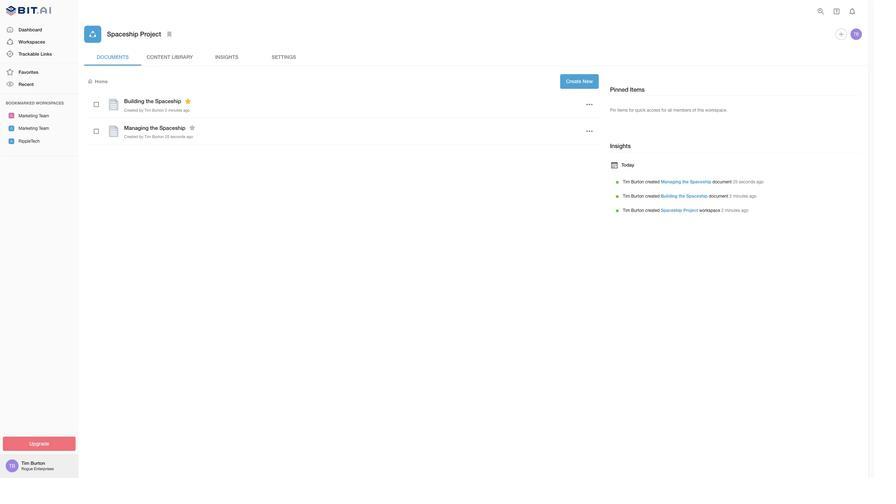 Task type: locate. For each thing, give the bounding box(es) containing it.
tim burton created building the spaceship document 2 minutes ago
[[623, 194, 757, 199]]

2 created from the top
[[124, 135, 138, 139]]

created for spaceship
[[646, 208, 660, 213]]

tim for managing
[[623, 180, 630, 185]]

workspaces button
[[0, 36, 78, 48]]

25
[[165, 135, 169, 139], [733, 180, 738, 185]]

1 vertical spatial marketing team
[[19, 126, 49, 131]]

recent
[[19, 81, 34, 87]]

0 horizontal spatial seconds
[[171, 135, 185, 139]]

for
[[629, 108, 634, 113], [662, 108, 667, 113]]

0 vertical spatial insights
[[215, 54, 239, 60]]

favorite image
[[188, 123, 197, 132]]

content library link
[[141, 49, 198, 66]]

1 vertical spatial 25
[[733, 180, 738, 185]]

created down building the spaceship
[[124, 108, 138, 112]]

ago
[[183, 108, 190, 112], [187, 135, 193, 139], [757, 180, 764, 185], [750, 194, 757, 199], [742, 208, 749, 213]]

1 marketing team button from the top
[[0, 109, 78, 122]]

tim
[[145, 108, 151, 112], [145, 135, 151, 139], [623, 180, 630, 185], [623, 194, 630, 199], [623, 208, 630, 213], [21, 460, 29, 466]]

created by tim burton 2 minutes ago
[[124, 108, 190, 112]]

burton for building
[[631, 194, 644, 199]]

0 vertical spatial by
[[139, 108, 144, 112]]

workspaces
[[19, 39, 45, 45]]

seconds inside tim burton created managing the spaceship document 25 seconds ago
[[739, 180, 756, 185]]

created
[[124, 108, 138, 112], [124, 135, 138, 139]]

trackable links button
[[0, 48, 78, 60]]

0 vertical spatial marketing team
[[19, 113, 49, 118]]

burton inside tim burton rogue enterprises
[[31, 460, 45, 466]]

project left the bookmark image
[[140, 30, 161, 38]]

0 vertical spatial managing
[[124, 124, 149, 131]]

managing the spaceship link
[[661, 179, 712, 185]]

tim for building
[[623, 194, 630, 199]]

documents link
[[84, 49, 141, 66]]

marketing team button down bookmarked workspaces
[[0, 109, 78, 122]]

for left all
[[662, 108, 667, 113]]

remove favorite image
[[184, 97, 192, 105]]

1 horizontal spatial 2
[[722, 208, 724, 213]]

by down managing the spaceship
[[139, 135, 144, 139]]

tim inside tim burton created managing the spaceship document 25 seconds ago
[[623, 180, 630, 185]]

created inside tim burton created spaceship project workspace 2 minutes ago
[[646, 208, 660, 213]]

favorites button
[[0, 66, 78, 78]]

team
[[39, 113, 49, 118], [39, 126, 49, 131]]

0 vertical spatial tb
[[854, 32, 859, 37]]

spaceship down tim burton created managing the spaceship document 25 seconds ago
[[687, 194, 708, 199]]

spaceship up the created by tim burton 25 seconds ago
[[159, 124, 186, 131]]

minutes
[[168, 108, 182, 112], [733, 194, 748, 199], [725, 208, 740, 213]]

created by tim burton 25 seconds ago
[[124, 135, 193, 139]]

1 horizontal spatial for
[[662, 108, 667, 113]]

this
[[698, 108, 704, 113]]

document inside tim burton created building the spaceship document 2 minutes ago
[[709, 194, 729, 199]]

1 created from the top
[[124, 108, 138, 112]]

document
[[713, 180, 732, 185], [709, 194, 729, 199]]

0 vertical spatial 25
[[165, 135, 169, 139]]

0 vertical spatial document
[[713, 180, 732, 185]]

2
[[165, 108, 167, 112], [730, 194, 732, 199], [722, 208, 724, 213]]

building up spaceship project link
[[661, 194, 678, 199]]

0 vertical spatial marketing
[[19, 113, 38, 118]]

1 vertical spatial managing
[[661, 179, 681, 185]]

building up created by tim burton 2 minutes ago
[[124, 98, 144, 104]]

1 vertical spatial insights
[[610, 142, 631, 149]]

1 vertical spatial team
[[39, 126, 49, 131]]

0 vertical spatial created
[[124, 108, 138, 112]]

by down building the spaceship
[[139, 108, 144, 112]]

managing
[[124, 124, 149, 131], [661, 179, 681, 185]]

0 vertical spatial building
[[124, 98, 144, 104]]

burton
[[152, 108, 164, 112], [152, 135, 164, 139], [631, 180, 644, 185], [631, 194, 644, 199], [631, 208, 644, 213], [31, 460, 45, 466]]

of
[[693, 108, 696, 113]]

minutes inside tim burton created spaceship project workspace 2 minutes ago
[[725, 208, 740, 213]]

created left spaceship project link
[[646, 208, 660, 213]]

2 inside tim burton created building the spaceship document 2 minutes ago
[[730, 194, 732, 199]]

tb button
[[850, 27, 863, 41]]

2 marketing team from the top
[[19, 126, 49, 131]]

project
[[140, 30, 161, 38], [684, 208, 698, 213]]

1 vertical spatial minutes
[[733, 194, 748, 199]]

created left managing the spaceship link
[[646, 180, 660, 185]]

favorites
[[19, 69, 38, 75]]

1 horizontal spatial project
[[684, 208, 698, 213]]

1 marketing from the top
[[19, 113, 38, 118]]

1 vertical spatial created
[[124, 135, 138, 139]]

1 vertical spatial created
[[646, 194, 660, 199]]

tim inside tim burton created building the spaceship document 2 minutes ago
[[623, 194, 630, 199]]

marketing team
[[19, 113, 49, 118], [19, 126, 49, 131]]

1 vertical spatial document
[[709, 194, 729, 199]]

trackable
[[19, 51, 39, 57]]

1 vertical spatial 2
[[730, 194, 732, 199]]

burton for spaceship
[[631, 208, 644, 213]]

content library
[[147, 54, 193, 60]]

managing up building the spaceship link
[[661, 179, 681, 185]]

marketing team button
[[0, 109, 78, 122], [0, 122, 78, 135]]

pin items for quick access for all members of this workspace.
[[610, 108, 728, 113]]

created for managing the spaceship
[[124, 135, 138, 139]]

2 vertical spatial 2
[[722, 208, 724, 213]]

building
[[124, 98, 144, 104], [661, 194, 678, 199]]

0 horizontal spatial insights
[[215, 54, 239, 60]]

project down tim burton created building the spaceship document 2 minutes ago on the right top of page
[[684, 208, 698, 213]]

seconds
[[171, 135, 185, 139], [739, 180, 756, 185]]

0 vertical spatial team
[[39, 113, 49, 118]]

tim for enterprises
[[21, 460, 29, 466]]

created for managing
[[646, 180, 660, 185]]

3 created from the top
[[646, 208, 660, 213]]

0 vertical spatial 2
[[165, 108, 167, 112]]

1 vertical spatial project
[[684, 208, 698, 213]]

create new button
[[561, 74, 599, 89]]

bookmarked workspaces
[[6, 100, 64, 105]]

settings
[[272, 54, 296, 60]]

burton for managing
[[631, 180, 644, 185]]

tim burton created spaceship project workspace 2 minutes ago
[[623, 208, 749, 213]]

2 marketing from the top
[[19, 126, 38, 131]]

0 horizontal spatial for
[[629, 108, 634, 113]]

marketing up rippletech
[[19, 126, 38, 131]]

1 vertical spatial building
[[661, 194, 678, 199]]

document inside tim burton created managing the spaceship document 25 seconds ago
[[713, 180, 732, 185]]

0 vertical spatial seconds
[[171, 135, 185, 139]]

0 vertical spatial minutes
[[168, 108, 182, 112]]

1 horizontal spatial tb
[[854, 32, 859, 37]]

1 created from the top
[[646, 180, 660, 185]]

tim inside tim burton rogue enterprises
[[21, 460, 29, 466]]

team for first marketing team button from the top
[[39, 113, 49, 118]]

created
[[646, 180, 660, 185], [646, 194, 660, 199], [646, 208, 660, 213]]

created inside tim burton created managing the spaceship document 25 seconds ago
[[646, 180, 660, 185]]

ago inside tim burton created managing the spaceship document 25 seconds ago
[[757, 180, 764, 185]]

0 horizontal spatial project
[[140, 30, 161, 38]]

home link
[[87, 78, 108, 85]]

library
[[172, 54, 193, 60]]

by
[[139, 108, 144, 112], [139, 135, 144, 139]]

marketing team button up rippletech
[[0, 122, 78, 135]]

all
[[668, 108, 672, 113]]

0 horizontal spatial 25
[[165, 135, 169, 139]]

the
[[146, 98, 154, 104], [150, 124, 158, 131], [683, 179, 689, 185], [679, 194, 686, 199]]

1 horizontal spatial seconds
[[739, 180, 756, 185]]

content
[[147, 54, 170, 60]]

0 vertical spatial created
[[646, 180, 660, 185]]

rippletech button
[[0, 135, 78, 147]]

2 inside tim burton created spaceship project workspace 2 minutes ago
[[722, 208, 724, 213]]

marketing down bookmarked workspaces
[[19, 113, 38, 118]]

0 vertical spatial project
[[140, 30, 161, 38]]

marketing for 2nd marketing team button from the top of the page
[[19, 126, 38, 131]]

insights
[[215, 54, 239, 60], [610, 142, 631, 149]]

1 vertical spatial marketing
[[19, 126, 38, 131]]

2 team from the top
[[39, 126, 49, 131]]

minutes inside tim burton created building the spaceship document 2 minutes ago
[[733, 194, 748, 199]]

managing up the created by tim burton 25 seconds ago
[[124, 124, 149, 131]]

1 horizontal spatial 25
[[733, 180, 738, 185]]

tb
[[854, 32, 859, 37], [9, 463, 15, 469]]

tab list
[[84, 49, 863, 66]]

1 by from the top
[[139, 108, 144, 112]]

1 vertical spatial by
[[139, 135, 144, 139]]

2 by from the top
[[139, 135, 144, 139]]

1 vertical spatial tb
[[9, 463, 15, 469]]

2 vertical spatial created
[[646, 208, 660, 213]]

1 horizontal spatial managing
[[661, 179, 681, 185]]

for left quick
[[629, 108, 634, 113]]

the up spaceship project link
[[679, 194, 686, 199]]

1 team from the top
[[39, 113, 49, 118]]

team down workspaces
[[39, 113, 49, 118]]

team up rippletech button
[[39, 126, 49, 131]]

1 for from the left
[[629, 108, 634, 113]]

burton inside tim burton created building the spaceship document 2 minutes ago
[[631, 194, 644, 199]]

2 marketing team button from the top
[[0, 122, 78, 135]]

marketing team down bookmarked workspaces
[[19, 113, 49, 118]]

2 created from the top
[[646, 194, 660, 199]]

quick
[[636, 108, 646, 113]]

marketing team up rippletech
[[19, 126, 49, 131]]

burton inside tim burton created managing the spaceship document 25 seconds ago
[[631, 180, 644, 185]]

marketing
[[19, 113, 38, 118], [19, 126, 38, 131]]

0 horizontal spatial tb
[[9, 463, 15, 469]]

2 vertical spatial minutes
[[725, 208, 740, 213]]

tim inside tim burton created spaceship project workspace 2 minutes ago
[[623, 208, 630, 213]]

created for building the spaceship
[[124, 108, 138, 112]]

burton inside tim burton created spaceship project workspace 2 minutes ago
[[631, 208, 644, 213]]

created inside tim burton created building the spaceship document 2 minutes ago
[[646, 194, 660, 199]]

building the spaceship link
[[661, 194, 708, 199]]

2 horizontal spatial 2
[[730, 194, 732, 199]]

spaceship
[[107, 30, 138, 38], [155, 98, 181, 104], [159, 124, 186, 131], [690, 179, 712, 185], [687, 194, 708, 199], [661, 208, 683, 213]]

1 vertical spatial seconds
[[739, 180, 756, 185]]

recent button
[[0, 78, 78, 90]]

document for building the spaceship
[[709, 194, 729, 199]]

created left building the spaceship link
[[646, 194, 660, 199]]

created down managing the spaceship
[[124, 135, 138, 139]]

dashboard button
[[0, 23, 78, 36]]



Task type: vqa. For each thing, say whether or not it's contained in the screenshot.


Task type: describe. For each thing, give the bounding box(es) containing it.
settings link
[[255, 49, 313, 66]]

tb inside button
[[854, 32, 859, 37]]

workspaces
[[36, 100, 64, 105]]

home
[[95, 79, 108, 84]]

ago inside tim burton created building the spaceship document 2 minutes ago
[[750, 194, 757, 199]]

the up the created by tim burton 25 seconds ago
[[150, 124, 158, 131]]

tim burton created managing the spaceship document 25 seconds ago
[[623, 179, 764, 185]]

workspace.
[[706, 108, 728, 113]]

2 for from the left
[[662, 108, 667, 113]]

access
[[647, 108, 661, 113]]

0 horizontal spatial building
[[124, 98, 144, 104]]

created for building
[[646, 194, 660, 199]]

insights link
[[198, 49, 255, 66]]

enterprises
[[34, 467, 54, 471]]

managing the spaceship
[[124, 124, 186, 131]]

upgrade
[[29, 440, 49, 447]]

dashboard
[[19, 27, 42, 32]]

spaceship up created by tim burton 2 minutes ago
[[155, 98, 181, 104]]

tim for spaceship
[[623, 208, 630, 213]]

document for managing the spaceship
[[713, 180, 732, 185]]

items
[[630, 86, 645, 93]]

today
[[622, 162, 635, 168]]

the up building the spaceship link
[[683, 179, 689, 185]]

25 inside tim burton created managing the spaceship document 25 seconds ago
[[733, 180, 738, 185]]

team for 2nd marketing team button from the top of the page
[[39, 126, 49, 131]]

tim burton rogue enterprises
[[21, 460, 54, 471]]

create
[[566, 78, 582, 84]]

rogue
[[21, 467, 33, 471]]

pinned
[[610, 86, 629, 93]]

spaceship up documents on the left
[[107, 30, 138, 38]]

1 horizontal spatial building
[[661, 194, 678, 199]]

1 horizontal spatial insights
[[610, 142, 631, 149]]

by for building
[[139, 108, 144, 112]]

documents
[[97, 54, 129, 60]]

create new
[[566, 78, 593, 84]]

spaceship project
[[107, 30, 161, 38]]

burton for enterprises
[[31, 460, 45, 466]]

bookmarked
[[6, 100, 35, 105]]

rippletech
[[19, 139, 40, 144]]

trackable links
[[19, 51, 52, 57]]

by for managing
[[139, 135, 144, 139]]

marketing for first marketing team button from the top
[[19, 113, 38, 118]]

bookmark image
[[165, 30, 174, 39]]

1 marketing team from the top
[[19, 113, 49, 118]]

upgrade button
[[3, 437, 76, 451]]

ago inside tim burton created spaceship project workspace 2 minutes ago
[[742, 208, 749, 213]]

the up created by tim burton 2 minutes ago
[[146, 98, 154, 104]]

members
[[674, 108, 692, 113]]

workspace
[[700, 208, 720, 213]]

0 horizontal spatial managing
[[124, 124, 149, 131]]

pin
[[610, 108, 616, 113]]

spaceship up tim burton created building the spaceship document 2 minutes ago on the right top of page
[[690, 179, 712, 185]]

spaceship project link
[[661, 208, 698, 213]]

new
[[583, 78, 593, 84]]

items
[[618, 108, 628, 113]]

tab list containing documents
[[84, 49, 863, 66]]

building the spaceship
[[124, 98, 181, 104]]

0 horizontal spatial 2
[[165, 108, 167, 112]]

pinned items
[[610, 86, 645, 93]]

spaceship down building the spaceship link
[[661, 208, 683, 213]]

links
[[41, 51, 52, 57]]



